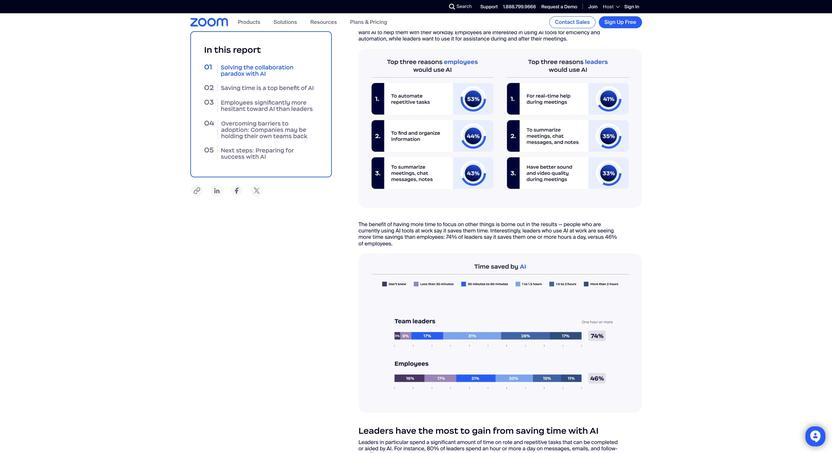 Task type: describe. For each thing, give the bounding box(es) containing it.
completed
[[592, 439, 618, 446]]

have
[[396, 426, 417, 436]]

benefit,
[[522, 22, 541, 29]]

46%
[[605, 234, 617, 241]]

host
[[603, 4, 614, 10]]

employees inside by automating or getting assistance with some of those rote tasks, employees can focus their time and efforts on more important activities that increase output, drive revenue, and otherwise move the needle — thereby improving their productivity.
[[522, 0, 548, 4]]

barriers
[[258, 120, 281, 127]]

their left 'workday.'
[[421, 29, 432, 36]]

time up employees:
[[425, 221, 436, 228]]

focus inside by automating or getting assistance with some of those rote tasks, employees can focus their time and efforts on more important activities that increase output, drive revenue, and otherwise move the needle — thereby improving their productivity.
[[560, 0, 573, 4]]

hesitant
[[221, 105, 246, 113]]

zoom logo image
[[190, 18, 228, 27]]

host button
[[603, 4, 619, 10]]

it inside the while employees and leaders may agree that saving time is a great benefit, they're split on how exactly they want ai to help them with their workday. employees are interested in using ai tools for efficiency and automation, while leaders want to use it for assistance during and after their meetings.
[[451, 35, 454, 42]]

pricing
[[370, 19, 387, 26]]

more down gain
[[482, 452, 495, 453]]

resources button
[[310, 19, 337, 26]]

instance,
[[404, 445, 426, 452]]

and left after
[[508, 35, 517, 42]]

time right saving
[[242, 84, 255, 92]]

automation,
[[359, 35, 388, 42]]

and left day
[[514, 439, 523, 446]]

demo
[[565, 4, 578, 10]]

some
[[459, 0, 473, 4]]

more inside "employees significantly more hesitant toward ai than leaders"
[[292, 99, 307, 106]]

1 horizontal spatial say
[[484, 234, 492, 241]]

needle
[[592, 3, 609, 10]]

most
[[436, 426, 459, 436]]

on inside the benefit of having more time to focus on other things is borne out in the results — people who are currently using ai tools at work say it saves them time. interestingly, leaders who use ai at work are seeing more time savings than employees: 74% of leaders say it saves them one or more hours a day, versus 46% of employees.
[[458, 221, 464, 228]]

1 horizontal spatial want
[[422, 35, 434, 42]]

copy link image
[[190, 184, 204, 198]]

collaboration
[[255, 64, 294, 71]]

and left the follow-
[[591, 445, 600, 452]]

— inside by automating or getting assistance with some of those rote tasks, employees can focus their time and efforts on more important activities that increase output, drive revenue, and otherwise move the needle — thereby improving their productivity.
[[610, 3, 614, 10]]

search
[[457, 3, 472, 9]]

more down the on the left
[[359, 234, 371, 241]]

teams
[[273, 133, 292, 140]]

of right top
[[301, 84, 307, 92]]

their
[[370, 452, 382, 453]]

of right 74%
[[458, 234, 463, 241]]

01
[[204, 62, 212, 71]]

they're
[[542, 22, 558, 29]]

contact sales
[[555, 19, 590, 26]]

that right "tasks"
[[563, 439, 572, 446]]

1 at from the left
[[415, 227, 420, 234]]

for
[[394, 445, 402, 452]]

tasks
[[549, 439, 562, 446]]

time inside the while employees and leaders may agree that saving time is a great benefit, they're split on how exactly they want ai to help them with their workday. employees are interested in using ai tools for efficiency and automation, while leaders want to use it for assistance during and after their meetings.
[[486, 22, 497, 29]]

on right day
[[537, 445, 543, 452]]

ai inside 'leaders have the most to gain from saving time with ai leaders in particular spend a significant amount of time on rote and repetitive tasks that can be completed or aided by ai. for instance, 80% of leaders spend an hour or more a day on messages, emails, and follow- ups. their responses indicated that they could use more time back in their day.'
[[590, 426, 599, 436]]

rote inside by automating or getting assistance with some of those rote tasks, employees can focus their time and efforts on more important activities that increase output, drive revenue, and otherwise move the needle — thereby improving their productivity.
[[495, 0, 505, 4]]

focus inside the benefit of having more time to focus on other things is borne out in the results — people who are currently using ai tools at work say it saves them time. interestingly, leaders who use ai at work are seeing more time savings than employees: 74% of leaders say it saves them one or more hours a day, versus 46% of employees.
[[443, 221, 457, 228]]

help
[[384, 29, 394, 36]]

repetitive
[[524, 439, 547, 446]]

of left an
[[477, 439, 482, 446]]

on inside by automating or getting assistance with some of those rote tasks, employees can focus their time and efforts on more important activities that increase output, drive revenue, and otherwise move the needle — thereby improving their productivity.
[[376, 3, 382, 10]]

leaders right while
[[403, 35, 421, 42]]

or right hour at the right bottom of page
[[502, 445, 507, 452]]

05
[[204, 146, 214, 155]]

use inside 'leaders have the most to gain from saving time with ai leaders in particular spend a significant amount of time on rote and repetitive tasks that can be completed or aided by ai. for instance, 80% of leaders spend an hour or more a day on messages, emails, and follow- ups. their responses indicated that they could use more time back in their day.'
[[472, 452, 481, 453]]

on down from
[[496, 439, 502, 446]]

messages,
[[544, 445, 571, 452]]

back inside 'leaders have the most to gain from saving time with ai leaders in particular spend a significant amount of time on rote and repetitive tasks that can be completed or aided by ai. for instance, 80% of leaders spend an hour or more a day on messages, emails, and follow- ups. their responses indicated that they could use more time back in their day.'
[[509, 452, 520, 453]]

automating
[[366, 0, 394, 4]]

rote inside 'leaders have the most to gain from saving time with ai leaders in particular spend a significant amount of time on rote and repetitive tasks that can be completed or aided by ai. for instance, 80% of leaders spend an hour or more a day on messages, emails, and follow- ups. their responses indicated that they could use more time back in their day.'
[[503, 439, 513, 446]]

of left having
[[387, 221, 392, 228]]

assistance inside the while employees and leaders may agree that saving time is a great benefit, they're split on how exactly they want ai to help them with their workday. employees are interested in using ai tools for efficiency and automation, while leaders want to use it for assistance during and after their meetings.
[[463, 35, 490, 42]]

report
[[233, 45, 261, 55]]

seeing
[[598, 227, 614, 234]]

overcoming
[[221, 120, 257, 127]]

day,
[[577, 234, 587, 241]]

paradox
[[221, 70, 245, 77]]

things
[[480, 221, 495, 228]]

contact
[[555, 19, 575, 26]]

ai inside solving the collaboration paradox with ai
[[260, 70, 266, 77]]

request a demo
[[542, 4, 578, 10]]

having
[[394, 221, 410, 228]]

of inside by automating or getting assistance with some of those rote tasks, employees can focus their time and efforts on more important activities that increase output, drive revenue, and otherwise move the needle — thereby improving their productivity.
[[474, 0, 479, 4]]

time.
[[477, 227, 489, 234]]

time down gain
[[483, 439, 494, 446]]

those
[[480, 0, 494, 4]]

and right how
[[591, 29, 600, 36]]

plans & pricing link
[[350, 19, 387, 26]]

0 horizontal spatial it
[[444, 227, 447, 234]]

1 vertical spatial is
[[257, 84, 261, 92]]

next
[[221, 147, 235, 154]]

in inside the benefit of having more time to focus on other things is borne out in the results — people who are currently using ai tools at work say it saves them time. interestingly, leaders who use ai at work are seeing more time savings than employees: 74% of leaders say it saves them one or more hours a day, versus 46% of employees.
[[526, 221, 531, 228]]

an
[[483, 445, 489, 452]]

getting
[[401, 0, 419, 4]]

responses
[[384, 452, 410, 453]]

leaders down productivity.
[[412, 22, 430, 29]]

facebook image
[[230, 184, 243, 198]]

employees significantly more hesitant toward ai than leaders
[[221, 99, 313, 113]]

employees inside "employees significantly more hesitant toward ai than leaders"
[[221, 99, 253, 106]]

saving time is a top benefit of ai
[[221, 84, 314, 92]]

are up versus
[[594, 221, 601, 228]]

a inside the benefit of having more time to focus on other things is borne out in the results — people who are currently using ai tools at work say it saves them time. interestingly, leaders who use ai at work are seeing more time savings than employees: 74% of leaders say it saves them one or more hours a day, versus 46% of employees.
[[573, 234, 576, 241]]

tools inside the benefit of having more time to focus on other things is borne out in the results — people who are currently using ai tools at work say it saves them time. interestingly, leaders who use ai at work are seeing more time savings than employees: 74% of leaders say it saves them one or more hours a day, versus 46% of employees.
[[402, 227, 414, 234]]

products button
[[238, 19, 260, 26]]

other
[[465, 221, 478, 228]]

ai inside next steps: preparing for success with ai
[[260, 153, 266, 161]]

this
[[214, 45, 231, 55]]

plans & pricing
[[350, 19, 387, 26]]

day
[[527, 445, 536, 452]]

to down productivity.
[[435, 35, 440, 42]]

more inside by automating or getting assistance with some of those rote tasks, employees can focus their time and efforts on more important activities that increase output, drive revenue, and otherwise move the needle — thereby improving their productivity.
[[383, 3, 396, 10]]

efforts
[[359, 3, 375, 10]]

be inside overcoming barriers to adoption: companies may be holding their own teams back
[[299, 126, 306, 134]]

during
[[491, 35, 507, 42]]

than inside "employees significantly more hesitant toward ai than leaders"
[[276, 105, 290, 113]]

the inside by automating or getting assistance with some of those rote tasks, employees can focus their time and efforts on more important activities that increase output, drive revenue, and otherwise move the needle — thereby improving their productivity.
[[583, 3, 591, 10]]

ups.
[[359, 452, 369, 453]]

the inside the benefit of having more time to focus on other things is borne out in the results — people who are currently using ai tools at work say it saves them time. interestingly, leaders who use ai at work are seeing more time savings than employees: 74% of leaders say it saves them one or more hours a day, versus 46% of employees.
[[532, 221, 540, 228]]

or inside the benefit of having more time to focus on other things is borne out in the results — people who are currently using ai tools at work say it saves them time. interestingly, leaders who use ai at work are seeing more time savings than employees: 74% of leaders say it saves them one or more hours a day, versus 46% of employees.
[[538, 234, 543, 241]]

amount
[[457, 439, 476, 446]]

efficiency
[[566, 29, 590, 36]]

a left day
[[523, 445, 526, 452]]

1 work from the left
[[421, 227, 433, 234]]

and right help
[[402, 22, 411, 29]]

leaders left results
[[523, 227, 541, 234]]

solving the collaboration paradox with ai
[[221, 64, 294, 77]]

versus
[[588, 234, 604, 241]]

by
[[359, 0, 365, 4]]

own
[[260, 133, 272, 140]]

or left aided
[[359, 445, 364, 452]]

support
[[481, 4, 498, 10]]

significant
[[431, 439, 456, 446]]

more down results
[[544, 234, 557, 241]]

particular
[[385, 439, 409, 446]]

are inside the while employees and leaders may agree that saving time is a great benefit, they're split on how exactly they want ai to help them with their workday. employees are interested in using ai tools for efficiency and automation, while leaders want to use it for assistance during and after their meetings.
[[483, 29, 491, 36]]

with inside the while employees and leaders may agree that saving time is a great benefit, they're split on how exactly they want ai to help them with their workday. employees are interested in using ai tools for efficiency and automation, while leaders want to use it for assistance during and after their meetings.
[[410, 29, 420, 36]]

a left demo
[[561, 4, 563, 10]]

0 horizontal spatial saves
[[448, 227, 462, 234]]

from
[[493, 426, 514, 436]]

in this report
[[204, 45, 261, 55]]

support link
[[481, 4, 498, 10]]

with inside next steps: preparing for success with ai
[[246, 153, 259, 161]]

while
[[359, 22, 372, 29]]

use inside the while employees and leaders may agree that saving time is a great benefit, they're split on how exactly they want ai to help them with their workday. employees are interested in using ai tools for efficiency and automation, while leaders want to use it for assistance during and after their meetings.
[[441, 35, 450, 42]]

&
[[365, 19, 369, 26]]

03
[[204, 98, 214, 107]]

saving for that
[[469, 22, 485, 29]]

using inside the while employees and leaders may agree that saving time is a great benefit, they're split on how exactly they want ai to help them with their workday. employees are interested in using ai tools for efficiency and automation, while leaders want to use it for assistance during and after their meetings.
[[524, 29, 538, 36]]

join link
[[589, 4, 598, 10]]

resources
[[310, 19, 337, 26]]

they inside the while employees and leaders may agree that saving time is a great benefit, they're split on how exactly they want ai to help them with their workday. employees are interested in using ai tools for efficiency and automation, while leaders want to use it for assistance during and after their meetings.
[[608, 22, 619, 29]]

of down currently
[[359, 240, 363, 247]]

can inside 'leaders have the most to gain from saving time with ai leaders in particular spend a significant amount of time on rote and repetitive tasks that can be completed or aided by ai. for instance, 80% of leaders spend an hour or more a day on messages, emails, and follow- ups. their responses indicated that they could use more time back in their day.'
[[574, 439, 583, 446]]

time saved by al image
[[359, 253, 642, 413]]

in left day
[[522, 452, 526, 453]]

assistance inside by automating or getting assistance with some of those rote tasks, employees can focus their time and efforts on more important activities that increase output, drive revenue, and otherwise move the needle — thereby improving their productivity.
[[420, 0, 446, 4]]

follow-
[[602, 445, 618, 452]]

1.888.799.9666
[[503, 4, 536, 10]]



Task type: locate. For each thing, give the bounding box(es) containing it.
1 horizontal spatial saves
[[498, 234, 512, 241]]

1 horizontal spatial back
[[509, 452, 520, 453]]

benefit
[[279, 84, 300, 92], [369, 221, 386, 228]]

1 vertical spatial be
[[584, 439, 590, 446]]

spend left an
[[466, 445, 481, 452]]

with inside 'leaders have the most to gain from saving time with ai leaders in particular spend a significant amount of time on rote and repetitive tasks that can be completed or aided by ai. for instance, 80% of leaders spend an hour or more a day on messages, emails, and follow- ups. their responses indicated that they could use more time back in their day.'
[[569, 426, 588, 436]]

1 horizontal spatial it
[[451, 35, 454, 42]]

their inside overcoming barriers to adoption: companies may be holding their own teams back
[[244, 133, 258, 140]]

0 horizontal spatial say
[[434, 227, 442, 234]]

0 vertical spatial tools
[[545, 29, 557, 36]]

great
[[508, 22, 521, 29]]

want down productivity.
[[422, 35, 434, 42]]

time left host
[[587, 0, 598, 4]]

their left own
[[244, 133, 258, 140]]

rote
[[495, 0, 505, 4], [503, 439, 513, 446]]

is inside the benefit of having more time to focus on other things is borne out in the results — people who are currently using ai tools at work say it saves them time. interestingly, leaders who use ai at work are seeing more time savings than employees: 74% of leaders say it saves them one or more hours a day, versus 46% of employees.
[[496, 221, 500, 228]]

for
[[558, 29, 565, 36], [456, 35, 462, 42], [286, 147, 294, 154]]

to up amount
[[460, 426, 470, 436]]

0 vertical spatial is
[[499, 22, 503, 29]]

saving
[[221, 84, 241, 92]]

1 vertical spatial in
[[204, 45, 212, 55]]

day.
[[540, 452, 549, 453]]

0 horizontal spatial focus
[[443, 221, 457, 228]]

0 vertical spatial back
[[293, 133, 308, 140]]

top
[[268, 84, 278, 92]]

assistance
[[420, 0, 446, 4], [463, 35, 490, 42]]

their inside 'leaders have the most to gain from saving time with ai leaders in particular spend a significant amount of time on rote and repetitive tasks that can be completed or aided by ai. for instance, 80% of leaders spend an hour or more a day on messages, emails, and follow- ups. their responses indicated that they could use more time back in their day.'
[[527, 452, 538, 453]]

savings
[[385, 234, 404, 241]]

0 vertical spatial in
[[636, 4, 640, 10]]

2 work from the left
[[576, 227, 587, 234]]

out
[[517, 221, 525, 228]]

02
[[204, 83, 214, 92]]

benefit inside the benefit of having more time to focus on other things is borne out in the results — people who are currently using ai tools at work say it saves them time. interestingly, leaders who use ai at work are seeing more time savings than employees: 74% of leaders say it saves them one or more hours a day, versus 46% of employees.
[[369, 221, 386, 228]]

after
[[519, 35, 530, 42]]

ai inside "employees significantly more hesitant toward ai than leaders"
[[269, 105, 275, 113]]

linkedin image
[[210, 184, 223, 198]]

a up the indicated
[[427, 439, 430, 446]]

0 horizontal spatial use
[[441, 35, 450, 42]]

with up emails,
[[569, 426, 588, 436]]

0 vertical spatial —
[[610, 3, 614, 10]]

tools left employees:
[[402, 227, 414, 234]]

0 horizontal spatial employees
[[221, 99, 253, 106]]

leaders
[[412, 22, 430, 29], [403, 35, 421, 42], [291, 105, 313, 113], [523, 227, 541, 234], [465, 234, 483, 241], [447, 445, 465, 452]]

request
[[542, 4, 560, 10]]

move
[[568, 3, 582, 10]]

leaders up ups.
[[359, 439, 379, 446]]

tasks,
[[506, 0, 520, 4]]

0 vertical spatial assistance
[[420, 0, 446, 4]]

and right revenue, on the right top of the page
[[532, 3, 542, 10]]

0 horizontal spatial can
[[550, 0, 559, 4]]

0 horizontal spatial employees
[[373, 22, 400, 29]]

sign for sign in
[[625, 4, 634, 10]]

in right "out"
[[526, 221, 531, 228]]

may left agree
[[432, 22, 442, 29]]

1 horizontal spatial they
[[608, 22, 619, 29]]

employees inside the while employees and leaders may agree that saving time is a great benefit, they're split on how exactly they want ai to help them with their workday. employees are interested in using ai tools for efficiency and automation, while leaders want to use it for assistance during and after their meetings.
[[455, 29, 482, 36]]

in left the ai.
[[380, 439, 384, 446]]

that inside the while employees and leaders may agree that saving time is a great benefit, they're split on how exactly they want ai to help them with their workday. employees are interested in using ai tools for efficiency and automation, while leaders want to use it for assistance during and after their meetings.
[[458, 22, 468, 29]]

0 horizontal spatial benefit
[[279, 84, 300, 92]]

gain
[[472, 426, 491, 436]]

0 horizontal spatial than
[[276, 105, 290, 113]]

work left versus
[[576, 227, 587, 234]]

leaders inside "employees significantly more hesitant toward ai than leaders"
[[291, 105, 313, 113]]

1 horizontal spatial use
[[472, 452, 481, 453]]

spend
[[410, 439, 425, 446], [466, 445, 481, 452]]

0 horizontal spatial in
[[204, 45, 212, 55]]

otherwise
[[543, 3, 567, 10]]

interested
[[493, 29, 517, 36]]

1 vertical spatial —
[[559, 221, 563, 228]]

1 horizontal spatial —
[[610, 3, 614, 10]]

more right having
[[411, 221, 424, 228]]

1 vertical spatial rote
[[503, 439, 513, 446]]

on inside the while employees and leaders may agree that saving time is a great benefit, they're split on how exactly they want ai to help them with their workday. employees are interested in using ai tools for efficiency and automation, while leaders want to use it for assistance during and after their meetings.
[[571, 22, 577, 29]]

with right success
[[246, 153, 259, 161]]

0 horizontal spatial for
[[286, 147, 294, 154]]

of right some
[[474, 0, 479, 4]]

0 horizontal spatial tools
[[402, 227, 414, 234]]

benefit right the on the left
[[369, 221, 386, 228]]

1 vertical spatial leaders
[[359, 439, 379, 446]]

employees right 'workday.'
[[455, 29, 482, 36]]

0 vertical spatial be
[[299, 126, 306, 134]]

2 horizontal spatial use
[[553, 227, 562, 234]]

it right time.
[[493, 234, 496, 241]]

saving for from
[[516, 426, 545, 436]]

to left help
[[378, 29, 383, 36]]

at left day,
[[570, 227, 575, 234]]

be right the teams
[[299, 126, 306, 134]]

saving inside 'leaders have the most to gain from saving time with ai leaders in particular spend a significant amount of time on rote and repetitive tasks that can be completed or aided by ai. for instance, 80% of leaders spend an hour or more a day on messages, emails, and follow- ups. their responses indicated that they could use more time back in their day.'
[[516, 426, 545, 436]]

saves down borne
[[498, 234, 512, 241]]

saving inside the while employees and leaders may agree that saving time is a great benefit, they're split on how exactly they want ai to help them with their workday. employees are interested in using ai tools for efficiency and automation, while leaders want to use it for assistance during and after their meetings.
[[469, 22, 485, 29]]

1 vertical spatial may
[[285, 126, 298, 134]]

back right the teams
[[293, 133, 308, 140]]

1 horizontal spatial employees
[[455, 29, 482, 36]]

with right the "paradox"
[[246, 70, 259, 77]]

be inside 'leaders have the most to gain from saving time with ai leaders in particular spend a significant amount of time on rote and repetitive tasks that can be completed or aided by ai. for instance, 80% of leaders spend an hour or more a day on messages, emails, and follow- ups. their responses indicated that they could use more time back in their day.'
[[584, 439, 590, 446]]

0 horizontal spatial using
[[381, 227, 395, 234]]

or
[[395, 0, 400, 4], [538, 234, 543, 241], [359, 445, 364, 452], [502, 445, 507, 452]]

work
[[421, 227, 433, 234], [576, 227, 587, 234]]

and
[[599, 0, 608, 4], [532, 3, 542, 10], [402, 22, 411, 29], [591, 29, 600, 36], [508, 35, 517, 42], [514, 439, 523, 446], [591, 445, 600, 452]]

contact sales link
[[550, 16, 596, 28]]

results
[[541, 221, 558, 228]]

agree
[[443, 22, 457, 29]]

0 horizontal spatial they
[[446, 452, 456, 453]]

0 vertical spatial employees
[[455, 29, 482, 36]]

1 horizontal spatial tools
[[545, 29, 557, 36]]

sign up free link
[[599, 16, 642, 28]]

use inside the benefit of having more time to focus on other things is borne out in the results — people who are currently using ai tools at work say it saves them time. interestingly, leaders who use ai at work are seeing more time savings than employees: 74% of leaders say it saves them one or more hours a day, versus 46% of employees.
[[553, 227, 562, 234]]

spend up the indicated
[[410, 439, 425, 446]]

solving
[[221, 64, 242, 71]]

in left this
[[204, 45, 212, 55]]

0 horizontal spatial sign
[[605, 19, 616, 26]]

1 horizontal spatial may
[[432, 22, 442, 29]]

steps:
[[236, 147, 254, 154]]

1 vertical spatial than
[[405, 234, 416, 241]]

1 horizontal spatial saving
[[516, 426, 545, 436]]

ai
[[371, 29, 376, 36], [539, 29, 544, 36], [260, 70, 266, 77], [308, 84, 314, 92], [269, 105, 275, 113], [260, 153, 266, 161], [396, 227, 401, 234], [564, 227, 569, 234], [590, 426, 599, 436]]

than down having
[[405, 234, 416, 241]]

use left an
[[472, 452, 481, 453]]

1 horizontal spatial employees
[[522, 0, 548, 4]]

that down 'significant'
[[435, 452, 444, 453]]

in up free
[[636, 4, 640, 10]]

employees down saving
[[221, 99, 253, 106]]

rote right those
[[495, 0, 505, 4]]

to up the teams
[[282, 120, 289, 127]]

1 horizontal spatial for
[[456, 35, 462, 42]]

1 vertical spatial tools
[[402, 227, 414, 234]]

indicated
[[411, 452, 434, 453]]

time inside by automating or getting assistance with some of those rote tasks, employees can focus their time and efforts on more important activities that increase output, drive revenue, and otherwise move the needle — thereby improving their productivity.
[[587, 0, 598, 4]]

it down agree
[[451, 35, 454, 42]]

1 horizontal spatial at
[[570, 227, 575, 234]]

can right 'messages,' at the bottom right of the page
[[574, 439, 583, 446]]

1 horizontal spatial be
[[584, 439, 590, 446]]

leaders down most
[[447, 445, 465, 452]]

or inside by automating or getting assistance with some of those rote tasks, employees can focus their time and efforts on more important activities that increase output, drive revenue, and otherwise move the needle — thereby improving their productivity.
[[395, 0, 400, 4]]

use down agree
[[441, 35, 450, 42]]

1 horizontal spatial than
[[405, 234, 416, 241]]

0 vertical spatial leaders
[[359, 426, 394, 436]]

than
[[276, 105, 290, 113], [405, 234, 416, 241]]

using right the great
[[524, 29, 538, 36]]

a left day,
[[573, 234, 576, 241]]

2 horizontal spatial it
[[493, 234, 496, 241]]

1 horizontal spatial using
[[524, 29, 538, 36]]

1 vertical spatial assistance
[[463, 35, 490, 42]]

than inside the benefit of having more time to focus on other things is borne out in the results — people who are currently using ai tools at work say it saves them time. interestingly, leaders who use ai at work are seeing more time savings than employees: 74% of leaders say it saves them one or more hours a day, versus 46% of employees.
[[405, 234, 416, 241]]

improving
[[378, 10, 403, 17]]

of right 80%
[[440, 445, 445, 452]]

who right one
[[542, 227, 552, 234]]

with inside solving the collaboration paradox with ai
[[246, 70, 259, 77]]

on left 'other'
[[458, 221, 464, 228]]

assistance up productivity.
[[420, 0, 446, 4]]

while
[[389, 35, 402, 42]]

top three reasons employees would use al image
[[359, 49, 642, 208]]

80%
[[427, 445, 439, 452]]

time up during on the right
[[486, 22, 497, 29]]

with
[[448, 0, 458, 4], [410, 29, 420, 36], [246, 70, 259, 77], [246, 153, 259, 161], [569, 426, 588, 436]]

0 vertical spatial saving
[[469, 22, 485, 29]]

say down things
[[484, 234, 492, 241]]

benefit right top
[[279, 84, 300, 92]]

0 horizontal spatial assistance
[[420, 0, 446, 4]]

time right an
[[496, 452, 507, 453]]

join
[[589, 4, 598, 10]]

2 at from the left
[[570, 227, 575, 234]]

for down agree
[[456, 35, 462, 42]]

saves
[[448, 227, 462, 234], [498, 234, 512, 241]]

1 horizontal spatial assistance
[[463, 35, 490, 42]]

leaders have the most to gain from saving time with ai leaders in particular spend a significant amount of time on rote and repetitive tasks that can be completed or aided by ai. for instance, 80% of leaders spend an hour or more a day on messages, emails, and follow- ups. their responses indicated that they could use more time back in their day.
[[359, 426, 618, 453]]

0 vertical spatial rote
[[495, 0, 505, 4]]

0 horizontal spatial who
[[542, 227, 552, 234]]

0 horizontal spatial want
[[359, 29, 370, 36]]

tools left split
[[545, 29, 557, 36]]

plans
[[350, 19, 364, 26]]

saving down by automating or getting assistance with some of those rote tasks, employees can focus their time and efforts on more important activities that increase output, drive revenue, and otherwise move the needle — thereby improving their productivity.
[[469, 22, 485, 29]]

for inside next steps: preparing for success with ai
[[286, 147, 294, 154]]

2 horizontal spatial for
[[558, 29, 565, 36]]

their down the getting
[[404, 10, 415, 17]]

sign left up
[[605, 19, 616, 26]]

more right significantly
[[292, 99, 307, 106]]

time
[[587, 0, 598, 4], [486, 22, 497, 29], [242, 84, 255, 92], [425, 221, 436, 228], [373, 234, 384, 241], [547, 426, 567, 436], [483, 439, 494, 446], [496, 452, 507, 453]]

0 horizontal spatial at
[[415, 227, 420, 234]]

split
[[560, 22, 570, 29]]

a left top
[[263, 84, 266, 92]]

2 vertical spatial use
[[472, 452, 481, 453]]

1 vertical spatial sign
[[605, 19, 616, 26]]

saving up repetitive
[[516, 426, 545, 436]]

may inside the while employees and leaders may agree that saving time is a great benefit, they're split on how exactly they want ai to help them with their workday. employees are interested in using ai tools for efficiency and automation, while leaders want to use it for assistance during and after their meetings.
[[432, 22, 442, 29]]

a inside the while employees and leaders may agree that saving time is a great benefit, they're split on how exactly they want ai to help them with their workday. employees are interested in using ai tools for efficiency and automation, while leaders want to use it for assistance during and after their meetings.
[[504, 22, 507, 29]]

0 vertical spatial employees
[[522, 0, 548, 4]]

1 vertical spatial employees
[[373, 22, 400, 29]]

more left day
[[509, 445, 522, 452]]

by
[[380, 445, 386, 452]]

they down 'significant'
[[446, 452, 456, 453]]

them left one
[[513, 234, 526, 241]]

1 horizontal spatial who
[[582, 221, 592, 228]]

time up "tasks"
[[547, 426, 567, 436]]

— inside the benefit of having more time to focus on other things is borne out in the results — people who are currently using ai tools at work say it saves them time. interestingly, leaders who use ai at work are seeing more time savings than employees: 74% of leaders say it saves them one or more hours a day, versus 46% of employees.
[[559, 221, 563, 228]]

to inside 'leaders have the most to gain from saving time with ai leaders in particular spend a significant amount of time on rote and repetitive tasks that can be completed or aided by ai. for instance, 80% of leaders spend an hour or more a day on messages, emails, and follow- ups. their responses indicated that they could use more time back in their day.'
[[460, 426, 470, 436]]

1 horizontal spatial them
[[463, 227, 476, 234]]

or right one
[[538, 234, 543, 241]]

may inside overcoming barriers to adoption: companies may be holding their own teams back
[[285, 126, 298, 134]]

0 horizontal spatial be
[[299, 126, 306, 134]]

in
[[636, 4, 640, 10], [204, 45, 212, 55]]

employees inside the while employees and leaders may agree that saving time is a great benefit, they're split on how exactly they want ai to help them with their workday. employees are interested in using ai tools for efficiency and automation, while leaders want to use it for assistance during and after their meetings.
[[373, 22, 400, 29]]

use
[[441, 35, 450, 42], [553, 227, 562, 234], [472, 452, 481, 453]]

1 vertical spatial can
[[574, 439, 583, 446]]

None search field
[[425, 1, 451, 12]]

2 leaders from the top
[[359, 439, 379, 446]]

in
[[519, 29, 523, 36], [526, 221, 531, 228], [380, 439, 384, 446], [522, 452, 526, 453]]

is
[[499, 22, 503, 29], [257, 84, 261, 92], [496, 221, 500, 228]]

in inside the while employees and leaders may agree that saving time is a great benefit, they're split on how exactly they want ai to help them with their workday. employees are interested in using ai tools for efficiency and automation, while leaders want to use it for assistance during and after their meetings.
[[519, 29, 523, 36]]

sign for sign up free
[[605, 19, 616, 26]]

the inside solving the collaboration paradox with ai
[[244, 64, 254, 71]]

borne
[[501, 221, 516, 228]]

at
[[415, 227, 420, 234], [570, 227, 575, 234]]

sign up free
[[625, 4, 634, 10]]

is inside the while employees and leaders may agree that saving time is a great benefit, they're split on how exactly they want ai to help them with their workday. employees are interested in using ai tools for efficiency and automation, while leaders want to use it for assistance during and after their meetings.
[[499, 22, 503, 29]]

0 horizontal spatial may
[[285, 126, 298, 134]]

that left search
[[445, 3, 455, 10]]

1 vertical spatial employees
[[221, 99, 253, 106]]

use left people on the right
[[553, 227, 562, 234]]

0 horizontal spatial back
[[293, 133, 308, 140]]

1 vertical spatial back
[[509, 452, 520, 453]]

0 vertical spatial focus
[[560, 0, 573, 4]]

0 horizontal spatial saving
[[469, 22, 485, 29]]

tools inside the while employees and leaders may agree that saving time is a great benefit, they're split on how exactly they want ai to help them with their workday. employees are interested in using ai tools for efficiency and automation, while leaders want to use it for assistance during and after their meetings.
[[545, 29, 557, 36]]

and right "join" link
[[599, 0, 608, 4]]

leaders inside 'leaders have the most to gain from saving time with ai leaders in particular spend a significant amount of time on rote and repetitive tasks that can be completed or aided by ai. for instance, 80% of leaders spend an hour or more a day on messages, emails, and follow- ups. their responses indicated that they could use more time back in their day.'
[[447, 445, 465, 452]]

solutions button
[[274, 19, 297, 26]]

0 vertical spatial may
[[432, 22, 442, 29]]

0 vertical spatial they
[[608, 22, 619, 29]]

increase
[[456, 3, 477, 10]]

74%
[[446, 234, 457, 241]]

hours
[[558, 234, 572, 241]]

emails,
[[572, 445, 590, 452]]

with right while
[[410, 29, 420, 36]]

— right results
[[559, 221, 563, 228]]

can
[[550, 0, 559, 4], [574, 439, 583, 446]]

more up pricing
[[383, 3, 396, 10]]

leaders down 'other'
[[465, 234, 483, 241]]

up
[[617, 19, 624, 26]]

0 vertical spatial use
[[441, 35, 450, 42]]

are right day,
[[589, 227, 596, 234]]

to inside the benefit of having more time to focus on other things is borne out in the results — people who are currently using ai tools at work say it saves them time. interestingly, leaders who use ai at work are seeing more time savings than employees: 74% of leaders say it saves them one or more hours a day, versus 46% of employees.
[[437, 221, 442, 228]]

it
[[451, 35, 454, 42], [444, 227, 447, 234], [493, 234, 496, 241]]

their right after
[[531, 35, 542, 42]]

productivity.
[[416, 10, 445, 17]]

1 horizontal spatial work
[[576, 227, 587, 234]]

their left join
[[575, 0, 586, 4]]

back left day
[[509, 452, 520, 453]]

be left completed
[[584, 439, 590, 446]]

0 vertical spatial sign
[[625, 4, 634, 10]]

using inside the benefit of having more time to focus on other things is borne out in the results — people who are currently using ai tools at work say it saves them time. interestingly, leaders who use ai at work are seeing more time savings than employees: 74% of leaders say it saves them one or more hours a day, versus 46% of employees.
[[381, 227, 395, 234]]

1 vertical spatial using
[[381, 227, 395, 234]]

1.888.799.9666 link
[[503, 4, 536, 10]]

with inside by automating or getting assistance with some of those rote tasks, employees can focus their time and efforts on more important activities that increase output, drive revenue, and otherwise move the needle — thereby improving their productivity.
[[448, 0, 458, 4]]

0 vertical spatial than
[[276, 105, 290, 113]]

preparing
[[256, 147, 284, 154]]

twitter image
[[250, 184, 263, 198]]

employees.
[[365, 240, 393, 247]]

1 horizontal spatial spend
[[466, 445, 481, 452]]

them inside the while employees and leaders may agree that saving time is a great benefit, they're split on how exactly they want ai to help them with their workday. employees are interested in using ai tools for efficiency and automation, while leaders want to use it for assistance during and after their meetings.
[[396, 29, 408, 36]]

sales
[[576, 19, 590, 26]]

1 horizontal spatial sign
[[625, 4, 634, 10]]

say left 74%
[[434, 227, 442, 234]]

search image
[[449, 4, 455, 10], [449, 4, 455, 10]]

1 vertical spatial they
[[446, 452, 456, 453]]

are left interested
[[483, 29, 491, 36]]

thereby
[[359, 10, 377, 17]]

success
[[221, 153, 245, 161]]

who up day,
[[582, 221, 592, 228]]

on
[[376, 3, 382, 10], [571, 22, 577, 29], [458, 221, 464, 228], [496, 439, 502, 446], [537, 445, 543, 452]]

say
[[434, 227, 442, 234], [484, 234, 492, 241]]

1 leaders from the top
[[359, 426, 394, 436]]

1 horizontal spatial benefit
[[369, 221, 386, 228]]

2 horizontal spatial them
[[513, 234, 526, 241]]

2 vertical spatial is
[[496, 221, 500, 228]]

1 vertical spatial benefit
[[369, 221, 386, 228]]

their
[[575, 0, 586, 4], [404, 10, 415, 17], [421, 29, 432, 36], [531, 35, 542, 42], [244, 133, 258, 140], [527, 452, 538, 453]]

1 vertical spatial saving
[[516, 426, 545, 436]]

with left some
[[448, 0, 458, 4]]

they inside 'leaders have the most to gain from saving time with ai leaders in particular spend a significant amount of time on rote and repetitive tasks that can be completed or aided by ai. for instance, 80% of leaders spend an hour or more a day on messages, emails, and follow- ups. their responses indicated that they could use more time back in their day.'
[[446, 452, 456, 453]]

them left time.
[[463, 227, 476, 234]]

time left "savings"
[[373, 234, 384, 241]]

social sharing element
[[190, 184, 332, 198]]

1 horizontal spatial in
[[636, 4, 640, 10]]

to inside overcoming barriers to adoption: companies may be holding their own teams back
[[282, 120, 289, 127]]

on right efforts
[[376, 3, 382, 10]]

that inside by automating or getting assistance with some of those rote tasks, employees can focus their time and efforts on more important activities that increase output, drive revenue, and otherwise move the needle — thereby improving their productivity.
[[445, 3, 455, 10]]

1 horizontal spatial focus
[[560, 0, 573, 4]]

solutions
[[274, 19, 297, 26]]

drive
[[497, 3, 509, 10]]

ai.
[[387, 445, 393, 452]]

the inside 'leaders have the most to gain from saving time with ai leaders in particular spend a significant amount of time on rote and repetitive tasks that can be completed or aided by ai. for instance, 80% of leaders spend an hour or more a day on messages, emails, and follow- ups. their responses indicated that they could use more time back in their day.'
[[419, 426, 434, 436]]

0 vertical spatial can
[[550, 0, 559, 4]]

0 vertical spatial benefit
[[279, 84, 300, 92]]

1 horizontal spatial can
[[574, 439, 583, 446]]

1 vertical spatial focus
[[443, 221, 457, 228]]

employees:
[[417, 234, 445, 241]]

1 vertical spatial use
[[553, 227, 562, 234]]

for down "contact"
[[558, 29, 565, 36]]

0 horizontal spatial spend
[[410, 439, 425, 446]]

leaders
[[359, 426, 394, 436], [359, 439, 379, 446]]

on left how
[[571, 22, 577, 29]]

0 horizontal spatial them
[[396, 29, 408, 36]]

back inside overcoming barriers to adoption: companies may be holding their own teams back
[[293, 133, 308, 140]]

can inside by automating or getting assistance with some of those rote tasks, employees can focus their time and efforts on more important activities that increase output, drive revenue, and otherwise move the needle — thereby improving their productivity.
[[550, 0, 559, 4]]

the up one
[[532, 221, 540, 228]]



Task type: vqa. For each thing, say whether or not it's contained in the screenshot.


